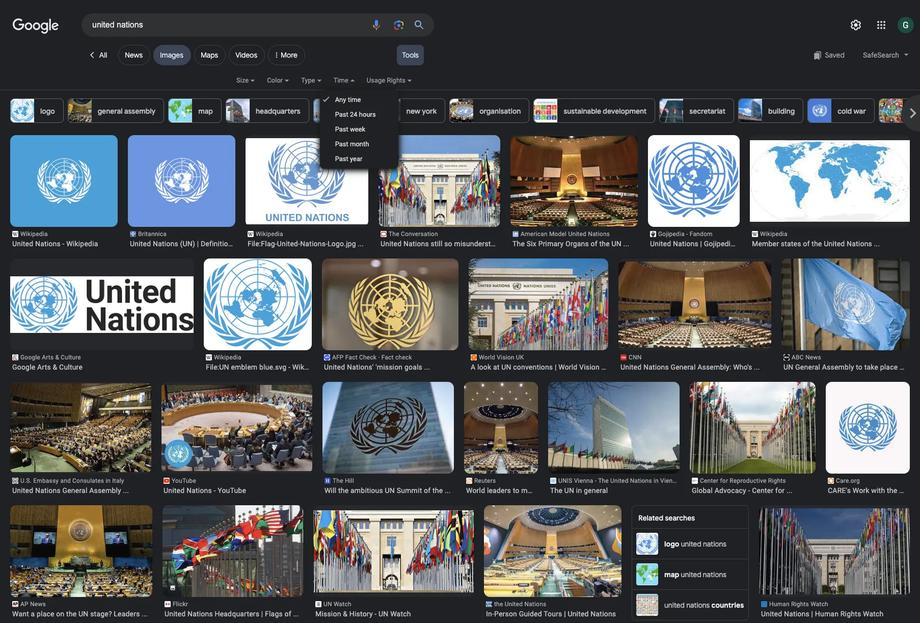 Task type: locate. For each thing, give the bounding box(es) containing it.
1 vertical spatial map
[[665, 570, 680, 579]]

the for the conversation
[[389, 230, 400, 238]]

1 horizontal spatial uk
[[602, 363, 611, 371]]

the inside 'element'
[[812, 240, 823, 248]]

united nations headquarters | flags of ... list item
[[163, 505, 303, 618]]

0 horizontal spatial in
[[106, 477, 111, 484]]

week
[[350, 125, 366, 133]]

0 vertical spatial culture
[[61, 354, 81, 361]]

definition
[[201, 240, 232, 248]]

assembly down italy
[[89, 486, 121, 495]]

the right states
[[812, 240, 823, 248]]

gojipedia up the united nations | gojipedia | fandom element
[[659, 230, 685, 238]]

more filters element
[[268, 45, 305, 65]]

check
[[359, 354, 377, 361]]

past week
[[335, 125, 366, 133]]

the right on
[[66, 610, 77, 618]]

global advocacy - center for reproductive rights image
[[681, 382, 819, 474]]

place right a
[[37, 610, 54, 618]]

youtube
[[172, 477, 196, 484], [218, 486, 246, 495]]

place
[[881, 363, 899, 371], [37, 610, 54, 618]]

united nations | human rights watch
[[762, 610, 884, 618]]

in-person guided tours | united nations list item
[[484, 505, 622, 618]]

united nations general assembly: who's speaking and what to watch for | cnn image
[[619, 262, 772, 348]]

united nations | gojipedia | fandom list item
[[649, 135, 767, 248]]

want a place on the un stage? leaders ... list item
[[10, 505, 153, 618]]

1 horizontal spatial fandom
[[741, 240, 767, 248]]

the conversation
[[389, 230, 438, 238]]

assembly
[[124, 107, 156, 116]]

sustainable development
[[564, 107, 647, 116]]

0 horizontal spatial map
[[198, 107, 213, 116]]

1 horizontal spatial vienna
[[661, 477, 680, 484]]

0 horizontal spatial at
[[494, 363, 500, 371]]

in up the related
[[654, 477, 659, 484]]

human rights watch
[[770, 601, 829, 608]]

- inside 'the un in general' list item
[[595, 477, 597, 484]]

wikipedia for file:flag-
[[256, 230, 283, 238]]

to
[[857, 363, 863, 371], [513, 486, 520, 495]]

0 vertical spatial to
[[857, 363, 863, 371]]

1 vertical spatial list
[[0, 135, 921, 623]]

unis
[[559, 477, 573, 484]]

center down reproductive
[[753, 486, 774, 495]]

at inside list item
[[540, 486, 547, 495]]

0 vertical spatial assembly
[[823, 363, 855, 371]]

global advocacy - center for reproductive rights element
[[692, 486, 814, 495]]

file:flag-united-nations-logo.jpg ... list item
[[231, 135, 384, 248]]

un down unis
[[565, 486, 575, 495]]

general left the assembly:
[[671, 363, 696, 371]]

1 vertical spatial nations
[[704, 570, 727, 579]]

past
[[335, 111, 349, 118], [335, 125, 349, 133], [335, 140, 349, 148], [335, 155, 349, 163]]

1 horizontal spatial vision
[[580, 363, 600, 371]]

usage rights button
[[367, 75, 424, 92]]

1 vertical spatial place
[[37, 610, 54, 618]]

un right organs
[[612, 240, 622, 248]]

1 vertical spatial google arts & culture
[[12, 363, 83, 371]]

0 horizontal spatial vienna
[[574, 477, 594, 484]]

1 vertical spatial general
[[584, 486, 608, 495]]

world inside list item
[[467, 486, 486, 495]]

the right summit
[[433, 486, 443, 495]]

1 vertical spatial world
[[559, 363, 578, 371]]

united down logo united nations
[[681, 570, 702, 579]]

general left assembly
[[98, 107, 123, 116]]

0 horizontal spatial fact
[[346, 354, 358, 361]]

in right the as
[[577, 486, 582, 495]]

mission & history - un watch list item
[[314, 505, 474, 618]]

color button
[[267, 75, 301, 92]]

the for the six primary organs of the un ...
[[513, 240, 525, 248]]

past left week
[[335, 125, 349, 133]]

1 horizontal spatial to
[[857, 363, 863, 371]]

want a place on the un stage? leaders of divided nations must first get  past this gatekeeper | ap news element
[[12, 609, 150, 618]]

general assembly link
[[68, 98, 164, 123]]

1 vertical spatial assembly
[[89, 486, 121, 495]]

pos
[[910, 107, 921, 116]]

assembly inside 'list item'
[[823, 363, 855, 371]]

news right "all"
[[125, 50, 143, 60]]

in
[[106, 477, 111, 484], [654, 477, 659, 484], [577, 486, 582, 495]]

1 vertical spatial uk
[[602, 363, 611, 371]]

rights inside global advocacy - center for ... list item
[[769, 477, 787, 484]]

and
[[60, 477, 71, 484]]

for
[[721, 477, 729, 484], [776, 486, 785, 495]]

consulates
[[72, 477, 104, 484]]

2 vertical spatial world
[[467, 486, 486, 495]]

general
[[671, 363, 696, 371], [796, 363, 821, 371], [62, 486, 87, 495]]

gojipedia - fandom
[[659, 230, 713, 238]]

any
[[335, 96, 346, 104]]

rights
[[387, 76, 406, 84], [769, 477, 787, 484], [792, 601, 810, 608], [841, 610, 862, 618]]

... inside the member states of the united nations - wikipedia 'element'
[[875, 240, 881, 248]]

human down human rights watch
[[816, 610, 839, 618]]

world leaders to meet at un as big powers vie for developing states |  reuters image
[[464, 381, 538, 474]]

general down abc news
[[796, 363, 821, 371]]

fandom up united nations | gojipedia | fandom on the right of page
[[690, 230, 713, 238]]

why is the united nations still so misunderstood? image
[[371, 135, 509, 227]]

in left italy
[[106, 477, 111, 484]]

2 horizontal spatial general
[[796, 363, 821, 371]]

nations left countries
[[687, 600, 710, 610]]

the down the hill
[[339, 486, 349, 495]]

1 horizontal spatial logo
[[665, 539, 680, 548]]

| right tours
[[564, 610, 566, 618]]

news for un general assembly to take place amid ..
[[806, 354, 822, 361]]

...
[[234, 240, 240, 248], [358, 240, 364, 248], [506, 240, 512, 248], [624, 240, 630, 248], [875, 240, 881, 248], [425, 363, 431, 371], [755, 363, 761, 371], [123, 486, 129, 495], [445, 486, 451, 495], [582, 486, 588, 495], [787, 486, 793, 495], [142, 610, 148, 618], [293, 610, 299, 618]]

united nations | human rights watch list item
[[758, 505, 911, 618]]

'mission
[[376, 363, 403, 371]]

1 vertical spatial news
[[806, 354, 822, 361]]

united nations | human rights watch element
[[762, 609, 909, 618]]

1 vienna from the left
[[574, 477, 594, 484]]

stage?
[[90, 610, 112, 618]]

in-person guided tours | united nations image
[[484, 505, 622, 598]]

| inside "element"
[[564, 610, 566, 618]]

world up look
[[479, 354, 496, 361]]

united for map
[[681, 570, 702, 579]]

0 vertical spatial fandom
[[690, 230, 713, 238]]

the inside 'list item'
[[66, 610, 77, 618]]

un inside list item
[[502, 363, 512, 371]]

general right big
[[584, 486, 608, 495]]

1 horizontal spatial general
[[584, 486, 608, 495]]

| left flags
[[261, 610, 263, 618]]

0 vertical spatial nations
[[704, 539, 727, 548]]

hoax circulates about united nations' 'mission goals' | fact check image
[[322, 259, 459, 353]]

the six primary organs of the un ... list item
[[500, 135, 646, 248]]

of right organs
[[591, 240, 598, 248]]

history
[[350, 610, 373, 618]]

map
[[198, 107, 213, 116], [665, 570, 680, 579]]

0 vertical spatial youtube
[[172, 477, 196, 484]]

world leaders to meet at un as big ...
[[467, 486, 588, 495]]

1 horizontal spatial center
[[753, 486, 774, 495]]

united nations (un) | definition, history, founders, flag, & facts |  britannica image
[[113, 135, 251, 227]]

0 vertical spatial general
[[98, 107, 123, 116]]

the left hill
[[333, 477, 344, 484]]

1 vertical spatial logo
[[665, 539, 680, 548]]

1 vertical spatial center
[[753, 486, 774, 495]]

united nations still so misunderstood ... list item
[[371, 135, 512, 248]]

map inside map link
[[198, 107, 213, 116]]

united nations - youtube image
[[161, 385, 314, 471]]

conventions
[[514, 363, 553, 371]]

statement by the president on the united nations general assembly - u.s.  embassy & consulates in italy element
[[12, 486, 149, 495]]

past year link
[[320, 151, 399, 166]]

un left the as
[[548, 486, 558, 495]]

0 vertical spatial at
[[494, 363, 500, 371]]

united inside the six primary organs of the un ... list item
[[569, 230, 587, 238]]

| right (un)
[[197, 240, 199, 248]]

global advocacy - center for ...
[[692, 486, 793, 495]]

| inside list item
[[555, 363, 557, 371]]

uk inside a look at un conventions | world vision uk element
[[602, 363, 611, 371]]

0 vertical spatial arts
[[42, 354, 54, 361]]

abc
[[792, 354, 804, 361]]

un down world vision uk
[[502, 363, 512, 371]]

1 horizontal spatial at
[[540, 486, 547, 495]]

un left stage?
[[79, 610, 88, 618]]

0 horizontal spatial place
[[37, 610, 54, 618]]

news right abc
[[806, 354, 822, 361]]

for up advocacy
[[721, 477, 729, 484]]

logo for logo united nations
[[665, 539, 680, 548]]

tools
[[403, 50, 419, 60]]

0 vertical spatial place
[[881, 363, 899, 371]]

past year
[[335, 155, 363, 163]]

united nations - wikipedia
[[12, 240, 98, 248]]

news inside un general assembly to take place amid .. 'list item'
[[806, 354, 822, 361]]

2 vertical spatial nations
[[687, 600, 710, 610]]

world for world leaders to meet at un as big ...
[[467, 486, 486, 495]]

news inside want a place on the un stage? leaders ... 'list item'
[[30, 601, 46, 608]]

size button
[[237, 75, 267, 92]]

want a place on the un stage? leaders of divided nations must first get  past this gatekeeper | ap news image
[[10, 505, 153, 597]]

... inside why is the united nations still so misunderstood? element
[[506, 240, 512, 248]]

united down the searches
[[682, 539, 702, 548]]

at right "meet"
[[540, 486, 547, 495]]

1 vertical spatial fandom
[[741, 240, 767, 248]]

1 horizontal spatial general
[[671, 363, 696, 371]]

the left six
[[513, 240, 525, 248]]

the left conversation
[[389, 230, 400, 238]]

at
[[494, 363, 500, 371], [540, 486, 547, 495]]

for down center for reproductive rights
[[776, 486, 785, 495]]

the down unis
[[551, 486, 563, 495]]

rights inside popup button
[[387, 76, 406, 84]]

past left year
[[335, 155, 349, 163]]

of right states
[[804, 240, 810, 248]]

1 horizontal spatial assembly
[[823, 363, 855, 371]]

0 horizontal spatial uk
[[516, 354, 524, 361]]

mission
[[316, 610, 341, 618]]

a look at un conventions | world vision uk list item
[[469, 258, 611, 372]]

world right "conventions" in the bottom right of the page
[[559, 363, 578, 371]]

... inside hoax circulates about united nations' 'mission goals' | fact check element
[[425, 363, 431, 371]]

un general assembly to take place amid .. list item
[[782, 259, 921, 372]]

watch inside united nations | human rights watch element
[[864, 610, 884, 618]]

..
[[919, 363, 921, 371]]

1 vertical spatial united
[[681, 570, 702, 579]]

0 horizontal spatial gojipedia
[[659, 230, 685, 238]]

world down reuters
[[467, 486, 486, 495]]

place inside 'list item'
[[881, 363, 899, 371]]

0 vertical spatial world
[[479, 354, 496, 361]]

... inside world leaders to meet at un as big powers vie for developing states |  reuters element
[[582, 486, 588, 495]]

1 past from the top
[[335, 111, 349, 118]]

sustainable
[[564, 107, 602, 116]]

center up global
[[701, 477, 719, 484]]

0 vertical spatial gojipedia
[[659, 230, 685, 238]]

1 horizontal spatial fact
[[382, 354, 394, 361]]

year
[[350, 155, 363, 163]]

wikipedia for united
[[20, 230, 48, 238]]

4 past from the top
[[335, 155, 349, 163]]

past for past year
[[335, 155, 349, 163]]

secretariat
[[690, 107, 726, 116]]

3 past from the top
[[335, 140, 349, 148]]

news up a
[[30, 601, 46, 608]]

past for past month
[[335, 140, 349, 148]]

-
[[687, 230, 689, 238], [62, 240, 65, 248], [289, 363, 291, 371], [595, 477, 597, 484], [214, 486, 216, 495], [749, 486, 751, 495], [375, 610, 377, 618]]

past 24 hours link
[[320, 107, 399, 122]]

general for ...
[[62, 486, 87, 495]]

2 vertical spatial news
[[30, 601, 46, 608]]

place inside 'list item'
[[37, 610, 54, 618]]

0 horizontal spatial center
[[701, 477, 719, 484]]

list containing related searches
[[0, 135, 921, 623]]

the up the un in general "element"
[[599, 477, 609, 484]]

0 vertical spatial map
[[198, 107, 213, 116]]

... inside global advocacy - center for reproductive rights element
[[787, 486, 793, 495]]

ap news
[[20, 601, 46, 608]]

un inside "element"
[[565, 486, 575, 495]]

0 vertical spatial for
[[721, 477, 729, 484]]

general down u.s. embassy and consulates in italy
[[62, 486, 87, 495]]

un up mission
[[324, 601, 332, 608]]

the
[[600, 240, 610, 248], [812, 240, 823, 248], [339, 486, 349, 495], [433, 486, 443, 495], [888, 486, 898, 495], [495, 601, 504, 608], [66, 610, 77, 618]]

member states of the united nations ... list item
[[751, 135, 911, 248]]

nations inside 'element'
[[847, 240, 873, 248]]

fandom left states
[[741, 240, 767, 248]]

logo
[[40, 107, 55, 116], [665, 539, 680, 548]]

world for world vision uk
[[479, 354, 496, 361]]

uk
[[516, 354, 524, 361], [602, 363, 611, 371]]

headquarters
[[256, 107, 301, 116]]

all
[[99, 50, 107, 60]]

google
[[20, 354, 40, 361], [12, 363, 35, 371]]

0 vertical spatial united
[[682, 539, 702, 548]]

1 horizontal spatial gojipedia
[[705, 240, 735, 248]]

past up past year
[[335, 140, 349, 148]]

mission & history - un watch image
[[314, 510, 474, 592]]

2 vertical spatial &
[[343, 610, 348, 618]]

unis vienna - the united nations in vienna
[[559, 477, 680, 484]]

organs
[[566, 240, 589, 248]]

assembly left take
[[823, 363, 855, 371]]

united for logo
[[682, 539, 702, 548]]

hours
[[359, 111, 376, 118]]

wikipedia inside member states of the united nations ... list item
[[761, 230, 788, 238]]

care's work with the united nations - care element
[[829, 486, 921, 495]]

| right "conventions" in the bottom right of the page
[[555, 363, 557, 371]]

vienna up related searches
[[661, 477, 680, 484]]

the inside "element"
[[551, 486, 563, 495]]

vienna up the un in general
[[574, 477, 594, 484]]

1 vertical spatial at
[[540, 486, 547, 495]]

0 vertical spatial center
[[701, 477, 719, 484]]

nations for map united nations
[[704, 570, 727, 579]]

united nations - wikipedia image
[[0, 135, 133, 227]]

file:flag-united-nations-logo.jpg - wikipedia image
[[231, 138, 384, 224]]

0 horizontal spatial assembly
[[89, 486, 121, 495]]

want a place on the un stage? leaders ...
[[12, 610, 148, 618]]

person
[[495, 610, 518, 618]]

type button
[[301, 75, 334, 92]]

united nations | gojipedia | fandom element
[[651, 239, 767, 248]]

un down abc
[[784, 363, 794, 371]]

guided
[[519, 610, 542, 618]]

0 horizontal spatial to
[[513, 486, 520, 495]]

global
[[692, 486, 713, 495]]

countries
[[712, 600, 745, 610]]

1 vertical spatial youtube
[[218, 486, 246, 495]]

the inside united nations still so misunderstood ... list item
[[389, 230, 400, 238]]

nations inside 'the un in general' list item
[[631, 477, 653, 484]]

united nations 101: the six primary organs of the un - amun element
[[513, 239, 636, 248]]

gojipedia down 'gojipedia - fandom'
[[705, 240, 735, 248]]

list
[[10, 98, 921, 123], [0, 135, 921, 623]]

past left the 24
[[335, 111, 349, 118]]

to left "meet"
[[513, 486, 520, 495]]

0 vertical spatial list
[[10, 98, 921, 123]]

1 horizontal spatial place
[[881, 363, 899, 371]]

at down world vision uk
[[494, 363, 500, 371]]

united inside 'element'
[[825, 240, 846, 248]]

nations inside the six primary organs of the un ... list item
[[588, 230, 610, 238]]

... inside file:flag-united-nations-logo.jpg - wikipedia "element"
[[358, 240, 364, 248]]

0 vertical spatial human
[[770, 601, 790, 608]]

0 horizontal spatial news
[[30, 601, 46, 608]]

map for map
[[198, 107, 213, 116]]

united down map united nations
[[665, 600, 685, 610]]

... inside want a place on the un stage? leaders of divided nations must first get  past this gatekeeper | ap news element
[[142, 610, 148, 618]]

nations
[[704, 539, 727, 548], [704, 570, 727, 579], [687, 600, 710, 610]]

wikipedia for file:un
[[214, 354, 242, 361]]

of
[[591, 240, 598, 248], [804, 240, 810, 248], [424, 486, 431, 495], [285, 610, 292, 618]]

2 past from the top
[[335, 125, 349, 133]]

the up person
[[495, 601, 504, 608]]

news link
[[118, 45, 150, 65]]

1 vertical spatial arts
[[37, 363, 51, 371]]

1 horizontal spatial map
[[665, 570, 680, 579]]

world
[[479, 354, 496, 361], [559, 363, 578, 371], [467, 486, 486, 495]]

1 vertical spatial google
[[12, 363, 35, 371]]

1 horizontal spatial human
[[816, 610, 839, 618]]

1 horizontal spatial youtube
[[218, 486, 246, 495]]

cold
[[838, 107, 853, 116]]

human up united nations | human rights watch
[[770, 601, 790, 608]]

&
[[55, 354, 59, 361], [53, 363, 57, 371], [343, 610, 348, 618]]

fact right the ·
[[382, 354, 394, 361]]

united nations - youtube list item
[[161, 382, 314, 495]]

nations up map united nations
[[704, 539, 727, 548]]

0 horizontal spatial logo
[[40, 107, 55, 116]]

... inside united nations general assembly: who's speaking and what to watch for | cnn element
[[755, 363, 761, 371]]

york
[[422, 107, 437, 116]]

u.s. embassy and consulates in italy
[[20, 477, 124, 484]]

general inside united nations general assembly: who's speaking and what to watch for | cnn element
[[671, 363, 696, 371]]

in-person guided tours | united nations element
[[486, 609, 620, 618]]

None search field
[[0, 13, 434, 37]]

0 horizontal spatial vision
[[497, 354, 515, 361]]

0 vertical spatial logo
[[40, 107, 55, 116]]

| down 'gojipedia - fandom'
[[701, 240, 703, 248]]

1 vertical spatial to
[[513, 486, 520, 495]]

primary
[[539, 240, 564, 248]]

1 vertical spatial for
[[776, 486, 785, 495]]

2 horizontal spatial news
[[806, 354, 822, 361]]

nations up united nations countries
[[704, 570, 727, 579]]

to left take
[[857, 363, 863, 371]]

1 horizontal spatial in
[[577, 486, 582, 495]]

0 vertical spatial uk
[[516, 354, 524, 361]]

0 horizontal spatial general
[[98, 107, 123, 116]]

wikipedia inside file:flag-united-nations-logo.jpg ... list item
[[256, 230, 283, 238]]

vision inside a look at un conventions | world vision uk element
[[580, 363, 600, 371]]

0 horizontal spatial general
[[62, 486, 87, 495]]

place right take
[[881, 363, 899, 371]]

1 horizontal spatial news
[[125, 50, 143, 60]]

united inside 'the un in general' list item
[[611, 477, 629, 484]]

un general assembly to take place amid uptick of political violence - abc  news image
[[782, 259, 911, 355]]

the right the with
[[888, 486, 898, 495]]

the un in general image
[[542, 382, 680, 474]]

will the ambitious un summit of the future just be a rehash of the past? |  the hill image
[[316, 382, 454, 474]]

to inside 'list item'
[[857, 363, 863, 371]]

general inside statement by the president on the united nations general assembly - u.s.  embassy & consulates in italy "element"
[[62, 486, 87, 495]]

statement by the president on the united nations general assembly - u.s.  embassy & consulates in italy image
[[4, 383, 151, 472]]

news
[[125, 50, 143, 60], [806, 354, 822, 361], [30, 601, 46, 608]]

safesearch button
[[859, 45, 915, 65]]

fact up nations'
[[346, 354, 358, 361]]

united nations headquarters | flags of member nations flying… | flickr element
[[165, 609, 301, 618]]

at inside list item
[[494, 363, 500, 371]]

0 horizontal spatial for
[[721, 477, 729, 484]]

cold war link
[[808, 98, 875, 123]]

1 vertical spatial vision
[[580, 363, 600, 371]]

0 vertical spatial google
[[20, 354, 40, 361]]

will the ambitious un summit of the future just be a rehash of the past? |  the hill element
[[325, 486, 452, 495]]



Task type: describe. For each thing, give the bounding box(es) containing it.
world leaders to meet at un as big ... list item
[[464, 381, 588, 495]]

united nations' 'mission goals ...
[[324, 363, 431, 371]]

of inside 'element'
[[804, 240, 810, 248]]

as
[[560, 486, 568, 495]]

care's work with the united
[[829, 486, 921, 495]]

a look at un conventions | world vision uk
[[471, 363, 611, 371]]

2 horizontal spatial in
[[654, 477, 659, 484]]

& inside list item
[[343, 610, 348, 618]]

mission & history - un watch element
[[316, 609, 472, 618]]

will
[[325, 486, 337, 495]]

0 vertical spatial &
[[55, 354, 59, 361]]

u.s.
[[20, 477, 32, 484]]

0 vertical spatial news
[[125, 50, 143, 60]]

united nations - wikipedia element
[[12, 239, 116, 248]]

the hill
[[333, 477, 354, 484]]

world leaders to meet at un as big powers vie for developing states |  reuters element
[[467, 486, 588, 495]]

2 vienna from the left
[[661, 477, 680, 484]]

search by image image
[[393, 19, 405, 31]]

map united nations
[[665, 570, 727, 579]]

new york link
[[377, 98, 446, 123]]

quick settings image
[[850, 19, 863, 31]]

look
[[478, 363, 492, 371]]

type
[[301, 76, 315, 84]]

member states of the united nations - wikipedia image
[[751, 140, 911, 222]]

past month
[[335, 140, 369, 148]]

past 24 hours
[[335, 111, 376, 118]]

will the ambitious un summit of the ...
[[325, 486, 451, 495]]

united nations | gojipedia | fandom
[[651, 240, 767, 248]]

next image
[[904, 103, 921, 123]]

blue.svg
[[260, 363, 287, 371]]

flickr
[[173, 601, 188, 608]]

google arts & culture list item
[[10, 259, 194, 372]]

the inside in-person guided tours | united nations 'list item'
[[495, 601, 504, 608]]

united nations headquarters | flags of ...
[[165, 610, 299, 618]]

1 fact from the left
[[346, 354, 358, 361]]

building link
[[739, 98, 804, 123]]

un left summit
[[385, 486, 395, 495]]

who's
[[734, 363, 753, 371]]

will the ambitious un summit of the ... list item
[[316, 382, 454, 495]]

map link
[[168, 98, 222, 123]]

un inside 'list item'
[[79, 610, 88, 618]]

united nations headquarters | flags of member nations flying… | flickr image
[[163, 505, 303, 598]]

a look at un conventions | world vision uk element
[[471, 363, 611, 372]]

- inside united nations | gojipedia | fandom list item
[[687, 230, 689, 238]]

reproductive
[[730, 477, 767, 484]]

assembly inside "element"
[[89, 486, 121, 495]]

so
[[445, 240, 453, 248]]

un general assembly to take place amid uptick of political violence - abc  news element
[[784, 363, 921, 372]]

care's work with the united list item
[[823, 382, 921, 495]]

2 vertical spatial united
[[665, 600, 685, 610]]

logo link
[[10, 98, 64, 123]]

united nations general assembly: who's speaking and what to watch for | cnn element
[[621, 363, 770, 372]]

britannica
[[138, 230, 167, 238]]

Search text field
[[92, 16, 365, 34]]

the un in general element
[[551, 486, 678, 495]]

a
[[471, 363, 476, 371]]

... inside statement by the president on the united nations general assembly - u.s.  embassy & consulates in italy "element"
[[123, 486, 129, 495]]

the united nations, new york, united states — google arts & culture element
[[12, 363, 192, 372]]

1 horizontal spatial for
[[776, 486, 785, 495]]

past week link
[[320, 122, 399, 137]]

united nations' 'mission goals ... list item
[[322, 259, 459, 372]]

organisation
[[480, 107, 521, 116]]

war
[[854, 107, 867, 116]]

in inside united nations general assembly ... list item
[[106, 477, 111, 484]]

on
[[56, 610, 64, 618]]

usage
[[367, 76, 386, 84]]

headquarters
[[215, 610, 260, 618]]

member states of the united nations - wikipedia element
[[753, 239, 909, 248]]

united nations general assembly ...
[[12, 486, 129, 495]]

a
[[31, 610, 35, 618]]

united nations general assembly: who's ... list item
[[619, 259, 772, 372]]

take
[[865, 363, 879, 371]]

0 vertical spatial google arts & culture
[[20, 354, 81, 361]]

go to google home image
[[13, 17, 59, 35]]

embassy
[[33, 477, 59, 484]]

united nations general assembly ... list item
[[4, 382, 151, 495]]

the united nations, new york, united states — google arts & culture image
[[10, 276, 194, 333]]

general inside "element"
[[584, 486, 608, 495]]

news for want a place on the un stage? leaders ...
[[30, 601, 46, 608]]

new
[[407, 107, 421, 116]]

the for the hill
[[333, 477, 344, 484]]

united nations 101: the six primary organs of the un - amun image
[[500, 136, 646, 226]]

of right summit
[[424, 486, 431, 495]]

month
[[350, 140, 369, 148]]

file:flag-united-nations-logo.jpg - wikipedia element
[[248, 239, 367, 248]]

file:un
[[206, 363, 229, 371]]

leaders
[[487, 486, 511, 495]]

licensable image image
[[170, 585, 176, 591]]

un right 'history'
[[379, 610, 389, 618]]

0 horizontal spatial human
[[770, 601, 790, 608]]

saved
[[826, 50, 845, 60]]

united nations (un) | definition, history, founders, flag, & facts |  britannica element
[[130, 239, 240, 248]]

peace
[[344, 107, 364, 116]]

organisation link
[[450, 98, 530, 123]]

0 horizontal spatial fandom
[[690, 230, 713, 238]]

the right organs
[[600, 240, 610, 248]]

in-person guided tours | united nations
[[486, 610, 617, 618]]

italy
[[112, 477, 124, 484]]

... inside united nations headquarters | flags of member nations flying… | flickr element
[[293, 610, 299, 618]]

united nations still so misunderstood ...
[[381, 240, 512, 248]]

member
[[753, 240, 780, 248]]

goals
[[405, 363, 423, 371]]

past for past week
[[335, 125, 349, 133]]

wikipedia for member
[[761, 230, 788, 238]]

general for who's
[[671, 363, 696, 371]]

hoax circulates about united nations' 'mission goals' | fact check element
[[324, 363, 457, 372]]

logo united nations
[[665, 539, 727, 548]]

the inside list item
[[888, 486, 898, 495]]

1 vertical spatial culture
[[59, 363, 83, 371]]

un general assembly to take place amid ..
[[784, 363, 921, 371]]

0 vertical spatial vision
[[497, 354, 515, 361]]

why is the united nations still so misunderstood? element
[[381, 239, 512, 248]]

big
[[570, 486, 580, 495]]

licensable image tooltip
[[170, 585, 176, 591]]

hill
[[345, 477, 354, 484]]

general inside un general assembly to take place amid uptick of political violence - abc  news element
[[796, 363, 821, 371]]

care's
[[829, 486, 852, 495]]

logo for logo
[[40, 107, 55, 116]]

mission & history - un watch
[[316, 610, 411, 618]]

a look at un conventions | world vision uk image
[[469, 258, 609, 351]]

past for past 24 hours
[[335, 111, 349, 118]]

1 vertical spatial gojipedia
[[705, 240, 735, 248]]

nations for logo united nations
[[704, 539, 727, 548]]

united nations - wikipedia list item
[[0, 135, 133, 248]]

to inside list item
[[513, 486, 520, 495]]

| left 'member'
[[737, 240, 739, 248]]

the un in general list item
[[542, 382, 680, 495]]

file:flag-
[[248, 240, 277, 248]]

list containing logo
[[10, 98, 921, 123]]

un inside 'list item'
[[784, 363, 794, 371]]

with
[[872, 486, 886, 495]]

past month link
[[320, 137, 399, 151]]

united nations - youtube element
[[164, 486, 311, 495]]

file:un emblem blue.svg - wikipedia image
[[204, 259, 312, 350]]

states
[[782, 240, 802, 248]]

·
[[378, 354, 380, 361]]

any time link
[[320, 92, 399, 107]]

watch inside mission & history - un watch element
[[391, 610, 411, 618]]

saved link
[[809, 45, 850, 65]]

... inside 'will the ambitious un summit of the future just be a rehash of the past? |  the hill' element
[[445, 486, 451, 495]]

usage rights
[[367, 76, 406, 84]]

the un in general
[[551, 486, 608, 495]]

of right flags
[[285, 610, 292, 618]]

time button
[[334, 75, 367, 92]]

2 fact from the left
[[382, 354, 394, 361]]

tours
[[544, 610, 563, 618]]

file:un emblem blue.svg - wikipedia list item
[[204, 259, 324, 372]]

care.org
[[837, 477, 861, 484]]

| down human rights watch
[[812, 610, 814, 618]]

united nations | human rights watch image
[[758, 508, 911, 595]]

file:un emblem blue.svg - wikipedia element
[[206, 363, 324, 372]]

searches
[[666, 513, 696, 523]]

time
[[334, 76, 349, 84]]

... inside united nations 101: the six primary organs of the un - amun element
[[624, 240, 630, 248]]

united nations (un) | definition ... list item
[[113, 135, 251, 248]]

reuters
[[475, 477, 496, 484]]

the for the un in general
[[551, 486, 563, 495]]

all link
[[82, 45, 115, 65]]

0 horizontal spatial youtube
[[172, 477, 196, 484]]

meet
[[522, 486, 538, 495]]

in inside "element"
[[577, 486, 582, 495]]

size
[[237, 76, 249, 84]]

care's work with the united nations - care image
[[823, 382, 915, 474]]

1 vertical spatial &
[[53, 363, 57, 371]]

... inside united nations (un) | definition, history, founders, flag, & facts |  britannica element
[[234, 240, 240, 248]]

(un)
[[180, 240, 195, 248]]

amid
[[900, 363, 917, 371]]

1 vertical spatial human
[[816, 610, 839, 618]]

global advocacy - center for ... list item
[[681, 382, 819, 495]]

map for map united nations
[[665, 570, 680, 579]]

six
[[527, 240, 537, 248]]

united nations | gojipedia | fandom image
[[649, 135, 740, 227]]



Task type: vqa. For each thing, say whether or not it's contained in the screenshot.
Results
no



